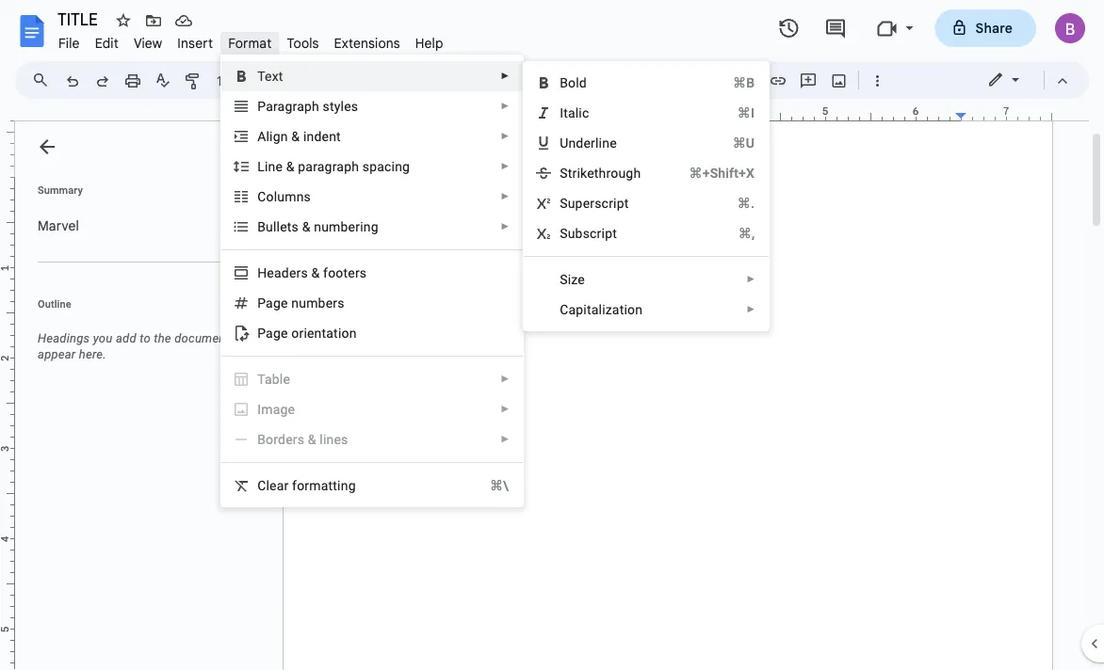 Task type: vqa. For each thing, say whether or not it's contained in the screenshot.


Task type: locate. For each thing, give the bounding box(es) containing it.
i down b
[[560, 105, 563, 121]]

u nderline
[[560, 135, 617, 151]]

⌘u
[[733, 135, 755, 151]]

extensions
[[334, 35, 400, 51]]

menu bar banner
[[0, 0, 1104, 671]]

strikethrough k element
[[560, 165, 647, 181]]

page for page n u mbers
[[257, 295, 288, 311]]

document outline element
[[15, 122, 271, 671]]

subscript r element
[[560, 226, 623, 241]]

& right lign
[[291, 129, 300, 144]]

main toolbar
[[56, 66, 892, 95]]

page orientation
[[257, 325, 357, 341]]

line & paragraph spacing l element
[[257, 159, 416, 174]]

view
[[134, 35, 162, 51]]

Star checkbox
[[110, 8, 137, 34]]

1 vertical spatial n
[[291, 295, 299, 311]]

aragraph
[[266, 98, 319, 114]]

c
[[257, 478, 266, 494]]

menu bar
[[51, 24, 451, 56]]

menu bar containing file
[[51, 24, 451, 56]]

ethrough
[[587, 165, 641, 181]]

n for s
[[296, 189, 304, 204]]

n up bulle t s & numbering
[[296, 189, 304, 204]]

p aragraph styles
[[257, 98, 358, 114]]

0 vertical spatial page
[[257, 295, 288, 311]]

uperscript
[[568, 195, 629, 211]]

s right colum on the left of the page
[[304, 189, 311, 204]]

1 horizontal spatial s
[[304, 189, 311, 204]]

1 vertical spatial s
[[292, 219, 299, 235]]

► for text s element
[[500, 71, 510, 81]]

⌘period element
[[715, 194, 755, 213]]

► inside menu item
[[500, 404, 510, 415]]

file menu item
[[51, 32, 87, 54]]

r
[[597, 226, 602, 241]]

page right will at the left
[[257, 325, 288, 341]]

nderline
[[568, 135, 617, 151]]

stri k ethrough
[[560, 165, 641, 181]]

italic i element
[[560, 105, 595, 121]]

s right bulle
[[292, 219, 299, 235]]

outline heading
[[15, 297, 271, 323]]

⌘backslash element
[[467, 477, 509, 496]]

0 vertical spatial s
[[304, 189, 311, 204]]

format
[[228, 35, 272, 51]]

l
[[257, 159, 265, 174]]

► inside borders & lines menu item
[[500, 434, 510, 445]]

borders & lines q element
[[257, 432, 354, 447]]

& for ine
[[286, 159, 294, 174]]

i left age
[[257, 402, 261, 417]]

the
[[154, 332, 171, 346]]

table 2 element
[[257, 372, 296, 387]]

add
[[116, 332, 136, 346]]

1 vertical spatial page
[[257, 325, 288, 341]]

columns n element
[[257, 189, 317, 204]]

mode and view toolbar
[[973, 61, 1078, 99]]

page left the u
[[257, 295, 288, 311]]

1 page from the top
[[257, 295, 288, 311]]

& left the lines
[[308, 432, 316, 447]]

s
[[304, 189, 311, 204], [292, 219, 299, 235]]

text
[[257, 68, 283, 84]]

file
[[58, 35, 80, 51]]

0 horizontal spatial i
[[257, 402, 261, 417]]

s for n
[[304, 189, 311, 204]]

► for bullets & numbering t element
[[500, 221, 510, 232]]

u
[[560, 135, 568, 151]]

menu item
[[233, 400, 510, 419]]

b
[[560, 75, 568, 90]]

►
[[500, 71, 510, 81], [500, 101, 510, 112], [500, 131, 510, 142], [500, 161, 510, 172], [500, 191, 510, 202], [500, 221, 510, 232], [746, 274, 756, 285], [746, 304, 756, 315], [500, 374, 510, 385], [500, 404, 510, 415], [500, 434, 510, 445]]

right margin image
[[956, 106, 1051, 121]]

align & indent a element
[[257, 129, 347, 144]]

menu
[[221, 55, 524, 508], [523, 61, 770, 332]]

insert image image
[[829, 67, 850, 93]]

borders & lines
[[257, 432, 348, 447]]

image m element
[[257, 402, 301, 417]]

insert menu item
[[170, 32, 221, 54]]

0 vertical spatial n
[[296, 189, 304, 204]]

capitalization 1 element
[[560, 302, 648, 317]]

edit
[[95, 35, 119, 51]]

i for talic
[[560, 105, 563, 121]]

colum n s
[[257, 189, 311, 204]]

&
[[291, 129, 300, 144], [286, 159, 294, 174], [302, 219, 310, 235], [311, 265, 320, 281], [308, 432, 316, 447]]

subsc
[[560, 226, 597, 241]]

► inside table menu item
[[500, 374, 510, 385]]

► for line & paragraph spacing l element
[[500, 161, 510, 172]]

1 horizontal spatial i
[[560, 105, 563, 121]]

i inside menu item
[[257, 402, 261, 417]]

& right eaders
[[311, 265, 320, 281]]

p
[[257, 98, 266, 114]]

h eaders & footers
[[257, 265, 367, 281]]

top margin image
[[0, 88, 14, 183]]

page numbers u element
[[257, 295, 350, 311]]

menu containing text
[[221, 55, 524, 508]]

edit menu item
[[87, 32, 126, 54]]

headings
[[38, 332, 90, 346]]

page for page orientation
[[257, 325, 288, 341]]

document
[[174, 332, 230, 346]]

text s element
[[257, 68, 289, 84]]

help menu item
[[408, 32, 451, 54]]

& right ine
[[286, 159, 294, 174]]

borders
[[257, 432, 304, 447]]

i
[[560, 105, 563, 121], [257, 402, 261, 417]]

a lign & indent
[[257, 129, 341, 144]]

bullets & numbering t element
[[257, 219, 384, 235]]

help
[[415, 35, 443, 51]]

summary
[[38, 184, 83, 196]]

summary heading
[[38, 183, 83, 198]]

2 page from the top
[[257, 325, 288, 341]]

page
[[257, 295, 288, 311], [257, 325, 288, 341]]

size o element
[[560, 272, 591, 287]]

1 vertical spatial i
[[257, 402, 261, 417]]

u
[[299, 295, 306, 311]]

bold b element
[[560, 75, 593, 90]]

headers & footers h element
[[257, 265, 372, 281]]

page n u mbers
[[257, 295, 344, 311]]

size
[[560, 272, 585, 287]]

application containing share
[[0, 0, 1104, 671]]

menu bar inside menu bar banner
[[51, 24, 451, 56]]

paragraph
[[298, 159, 359, 174]]

n
[[296, 189, 304, 204], [291, 295, 299, 311]]

n left mbers
[[291, 295, 299, 311]]

0 vertical spatial i
[[560, 105, 563, 121]]

0 horizontal spatial s
[[292, 219, 299, 235]]

footers
[[323, 265, 367, 281]]

underline u element
[[560, 135, 622, 151]]

i m age
[[257, 402, 295, 417]]

will
[[233, 332, 252, 346]]

left margin image
[[284, 106, 379, 121]]

► for the image m element
[[500, 404, 510, 415]]

age
[[273, 402, 295, 417]]

⌘,
[[738, 226, 755, 241]]

⌘b element
[[710, 73, 755, 92]]

application
[[0, 0, 1104, 671]]

menu containing b
[[523, 61, 770, 332]]

⌘\
[[490, 478, 509, 494]]

format menu item
[[221, 32, 279, 54]]

ipt
[[602, 226, 617, 241]]



Task type: describe. For each thing, give the bounding box(es) containing it.
menu item containing i
[[233, 400, 510, 419]]

& right 't'
[[302, 219, 310, 235]]

Zoom field
[[209, 67, 280, 95]]

extensions menu item
[[327, 32, 408, 54]]

ine
[[265, 159, 283, 174]]

appear
[[38, 348, 76, 362]]

stri
[[560, 165, 580, 181]]

indent
[[303, 129, 341, 144]]

tools menu item
[[279, 32, 327, 54]]

► for align & indent a 'element' on the top
[[500, 131, 510, 142]]

► for borders & lines q 'element'
[[500, 434, 510, 445]]

lign
[[266, 129, 288, 144]]

& for lign
[[291, 129, 300, 144]]

Rename text field
[[51, 8, 108, 30]]

mbers
[[306, 295, 344, 311]]

& inside menu item
[[308, 432, 316, 447]]

Zoom text field
[[212, 68, 257, 94]]

subsc r ipt
[[560, 226, 617, 241]]

lear
[[266, 478, 289, 494]]

page orientation 3 element
[[257, 325, 362, 341]]

paragraph styles p element
[[257, 98, 364, 114]]

share
[[975, 20, 1013, 36]]

outline
[[38, 298, 71, 310]]

share button
[[935, 9, 1036, 47]]

m
[[261, 402, 273, 417]]

insert
[[177, 35, 213, 51]]

table
[[257, 372, 290, 387]]

t
[[287, 219, 292, 235]]

you
[[93, 332, 113, 346]]

tools
[[287, 35, 319, 51]]

⌘i element
[[715, 104, 755, 122]]

bulle
[[257, 219, 287, 235]]

i for m
[[257, 402, 261, 417]]

old
[[568, 75, 587, 90]]

c lear formatting
[[257, 478, 356, 494]]

talic
[[563, 105, 589, 121]]

borders & lines menu item
[[233, 431, 510, 449]]

Menus field
[[24, 67, 65, 93]]

view menu item
[[126, 32, 170, 54]]

marvel
[[38, 218, 79, 234]]

summary element
[[28, 207, 264, 245]]

& for eaders
[[311, 265, 320, 281]]

i talic
[[560, 105, 589, 121]]

► for table 2 element
[[500, 374, 510, 385]]

superscript s element
[[560, 195, 634, 211]]

⌘+shift+x
[[689, 165, 755, 181]]

n for u
[[291, 295, 299, 311]]

clear formatting c element
[[257, 478, 361, 494]]

l ine & paragraph spacing
[[257, 159, 410, 174]]

colum
[[257, 189, 296, 204]]

s for t
[[292, 219, 299, 235]]

► for columns n element
[[500, 191, 510, 202]]

orientation
[[291, 325, 357, 341]]

h
[[257, 265, 267, 281]]

⌘comma element
[[716, 224, 755, 243]]

to
[[140, 332, 151, 346]]

k
[[580, 165, 587, 181]]

eaders
[[267, 265, 308, 281]]

here.
[[79, 348, 106, 362]]

bulle t s & numbering
[[257, 219, 378, 235]]

⌘+shift+x element
[[666, 164, 755, 183]]

capitalization
[[560, 302, 643, 317]]

⌘u element
[[710, 134, 755, 153]]

lines
[[320, 432, 348, 447]]

⌘.
[[737, 195, 755, 211]]

formatting
[[292, 478, 356, 494]]

b old
[[560, 75, 587, 90]]

spacing
[[362, 159, 410, 174]]

styles
[[323, 98, 358, 114]]

► for paragraph styles p element
[[500, 101, 510, 112]]

a
[[257, 129, 266, 144]]

⌘b
[[733, 75, 755, 90]]

s uperscript
[[560, 195, 629, 211]]

numbering
[[314, 219, 378, 235]]

headings you add to the document will appear here.
[[38, 332, 252, 362]]

table menu item
[[233, 370, 510, 389]]

s
[[560, 195, 568, 211]]

⌘i
[[737, 105, 755, 121]]



